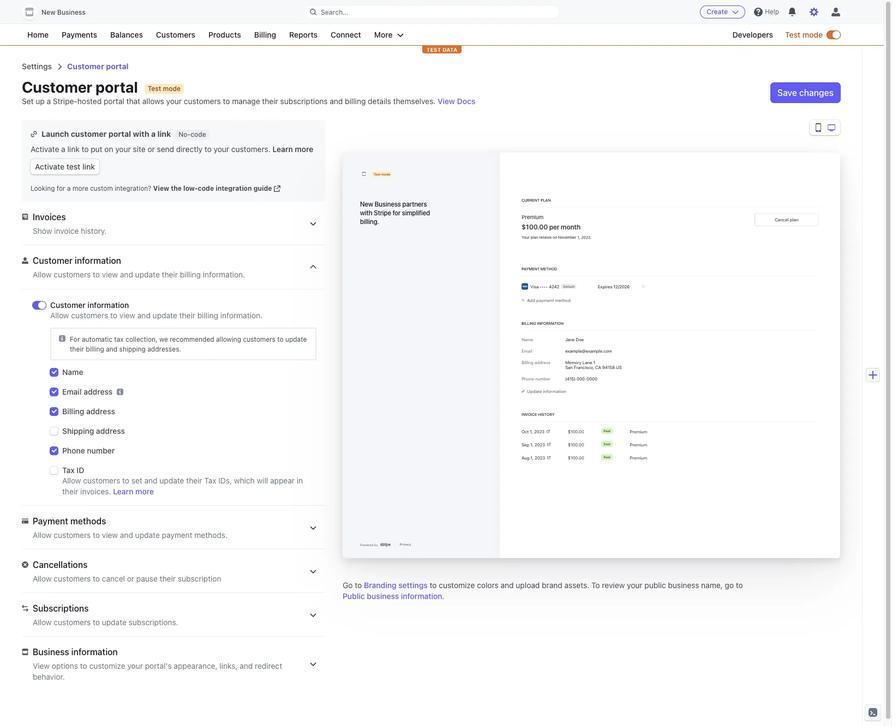 Task type: describe. For each thing, give the bounding box(es) containing it.
3 paid from the top
[[604, 455, 611, 459]]

0 vertical spatial mode
[[803, 30, 823, 39]]

partners with stripe for simplified billing.
[[360, 200, 430, 225]]

jane
[[565, 338, 575, 342]]

a down activate test link button
[[67, 184, 71, 193]]

2 horizontal spatial more
[[295, 145, 313, 154]]

phone for phone number
[[62, 446, 85, 456]]

to inside allow customers to set and update their tax ids, which will appear in their invoices.
[[122, 476, 129, 486]]

view inside payment methods allow customers to view and update payment methods.
[[102, 531, 118, 540]]

oct
[[522, 429, 529, 434]]

to
[[592, 581, 600, 590]]

invoices
[[33, 212, 66, 222]]

learn more link for activate a link to put on your site or send directly to your customers.
[[273, 144, 313, 155]]

allow customers to set and update their tax ids, which will appear in their invoices.
[[62, 476, 303, 497]]

1 vertical spatial information.
[[220, 311, 263, 320]]

your
[[522, 235, 530, 240]]

email address
[[62, 387, 113, 397]]

activate a link to put on your site or send directly to your customers. learn more
[[31, 145, 313, 154]]

1 horizontal spatial or
[[148, 145, 155, 154]]

to inside cancellations allow customers to cancel or pause their subscription
[[93, 575, 100, 584]]

customer portal
[[67, 62, 129, 71]]

subscriptions
[[33, 604, 89, 614]]

show
[[33, 226, 52, 236]]

premium inside premium $100.00 per month your plan renews on november 1, 2023 .
[[522, 214, 544, 220]]

allow inside cancellations allow customers to cancel or pause their subscription
[[33, 575, 52, 584]]

automatic
[[82, 336, 112, 344]]

no-
[[179, 130, 191, 138]]

balances
[[110, 30, 143, 39]]

launch
[[41, 129, 69, 139]]

and inside the business information view options to customize your portal's appearance, links, and redirect behavior.
[[240, 662, 253, 671]]

more
[[374, 30, 393, 39]]

powered by link
[[358, 541, 391, 548]]

invoices show invoice history.
[[33, 212, 107, 236]]

information up name jane doe
[[537, 321, 564, 326]]

or inside cancellations allow customers to cancel or pause their subscription
[[127, 575, 134, 584]]

shipping
[[62, 427, 94, 436]]

learn more
[[113, 487, 154, 497]]

your left customers.
[[214, 145, 229, 154]]

. inside premium $100.00 per month your plan renews on november 1, 2023 .
[[590, 235, 591, 240]]

add
[[527, 298, 535, 303]]

payment for methods
[[33, 517, 68, 527]]

$100.00 right sep 1, 2023 link
[[568, 443, 584, 447]]

payments
[[62, 30, 97, 39]]

invoice history
[[522, 413, 555, 417]]

customers inside allow customers to set and update their tax ids, which will appear in their invoices.
[[83, 476, 120, 486]]

and inside payment methods allow customers to view and update payment methods.
[[120, 531, 133, 540]]

0 vertical spatial method
[[541, 267, 557, 271]]

for
[[70, 336, 80, 344]]

cancel
[[775, 217, 789, 222]]

0 vertical spatial payment
[[536, 298, 554, 303]]

1 horizontal spatial new business
[[360, 200, 401, 208]]

save changes
[[778, 88, 834, 98]]

0 vertical spatial customer
[[67, 62, 104, 71]]

0 vertical spatial learn
[[273, 145, 293, 154]]

customers inside test mode set up a stripe-hosted portal that allows your customers to manage their subscriptions and billing details themselves. view docs
[[184, 97, 221, 106]]

allow inside subscriptions allow customers to update subscriptions.
[[33, 618, 52, 628]]

customers.
[[231, 145, 271, 154]]

help
[[765, 8, 779, 16]]

go to branding settings to customize colors and upload brand assets. to review your public business name, go to public business information .
[[343, 581, 743, 601]]

your inside go to branding settings to customize colors and upload brand assets. to review your public business name, go to public business information .
[[627, 581, 643, 590]]

expires 12/2026
[[598, 284, 630, 289]]

ca
[[595, 365, 601, 370]]

0000
[[587, 377, 597, 382]]

2 vertical spatial more
[[135, 487, 154, 497]]

information up tax
[[88, 301, 129, 310]]

0 vertical spatial for
[[57, 184, 65, 193]]

their inside the for automatic tax collection, we recommended allowing customers to update their billing and shipping addresses.
[[70, 345, 84, 354]]

balances link
[[105, 28, 148, 41]]

name for name jane doe
[[522, 338, 533, 342]]

2 vertical spatial test
[[374, 172, 380, 176]]

a up the activate a link to put on your site or send directly to your customers. learn more
[[151, 129, 156, 139]]

privacy link
[[400, 543, 411, 547]]

business information view options to customize your portal's appearance, links, and redirect behavior.
[[33, 648, 282, 682]]

doe
[[576, 338, 584, 342]]

payment for method
[[522, 267, 540, 271]]

go
[[725, 581, 734, 590]]

help button
[[750, 3, 784, 21]]

developers
[[733, 30, 773, 39]]

home
[[27, 30, 49, 39]]

visa
[[530, 284, 539, 289]]

view inside test mode set up a stripe-hosted portal that allows your customers to manage their subscriptions and billing details themselves. view docs
[[438, 97, 455, 106]]

search…
[[321, 8, 348, 16]]

billing for billing
[[254, 30, 276, 39]]

your inside the business information view options to customize your portal's appearance, links, and redirect behavior.
[[127, 662, 143, 671]]

0 vertical spatial portal
[[106, 62, 129, 71]]

default
[[563, 285, 575, 289]]

information inside go to branding settings to customize colors and upload brand assets. to review your public business name, go to public business information .
[[401, 592, 442, 601]]

1 vertical spatial view
[[119, 311, 135, 320]]

aug 1, 2023 link
[[522, 455, 551, 461]]

1, for oct 1, 2023
[[530, 429, 533, 434]]

tax inside allow customers to set and update their tax ids, which will appear in their invoices.
[[204, 476, 216, 486]]

and inside allow customers to set and update their tax ids, which will appear in their invoices.
[[144, 476, 157, 486]]

for automatic tax collection, we recommended allowing customers to update their billing and shipping addresses.
[[70, 336, 307, 354]]

example@example.com
[[565, 349, 612, 354]]

low-
[[183, 184, 198, 193]]

1 vertical spatial customer
[[33, 256, 73, 266]]

number for phone number
[[87, 446, 115, 456]]

2 paid from the top
[[604, 442, 611, 446]]

portal inside test mode set up a stripe-hosted portal that allows your customers to manage their subscriptions and billing details themselves. view docs
[[104, 97, 124, 106]]

update inside the for automatic tax collection, we recommended allowing customers to update their billing and shipping addresses.
[[285, 336, 307, 344]]

plan for current plan
[[541, 198, 551, 202]]

customers inside subscriptions allow customers to update subscriptions.
[[54, 618, 91, 628]]

business inside new business button
[[57, 8, 86, 16]]

$100.00 right aug 1, 2023 link
[[568, 456, 584, 461]]

cancel plan
[[775, 217, 799, 222]]

and inside the for automatic tax collection, we recommended allowing customers to update their billing and shipping addresses.
[[106, 345, 117, 354]]

0 vertical spatial test mode
[[785, 30, 823, 39]]

plan for cancel plan
[[790, 217, 799, 222]]

1 vertical spatial test mode
[[374, 172, 390, 176]]

current
[[522, 198, 540, 202]]

site
[[133, 145, 146, 154]]

0 vertical spatial information.
[[203, 270, 245, 279]]

activate for activate a link to put on your site or send directly to your customers. learn more
[[31, 145, 59, 154]]

up
[[36, 97, 45, 106]]

custom
[[90, 184, 113, 193]]

phone number (415) 000-0000
[[522, 377, 597, 382]]

invoices.
[[80, 487, 111, 497]]

0 vertical spatial code
[[191, 130, 206, 138]]

1, for aug 1, 2023
[[531, 456, 534, 461]]

integration?
[[115, 184, 151, 193]]

1 vertical spatial code
[[198, 184, 214, 193]]

information down history.
[[75, 256, 121, 266]]

send
[[157, 145, 174, 154]]

and inside test mode set up a stripe-hosted portal that allows your customers to manage their subscriptions and billing details themselves. view docs
[[330, 97, 343, 106]]

november
[[558, 235, 576, 240]]

go
[[343, 581, 353, 590]]

tax id
[[62, 466, 84, 475]]

activate for activate test link
[[35, 162, 64, 171]]

brand
[[542, 581, 563, 590]]

payment method
[[522, 267, 557, 271]]

their inside cancellations allow customers to cancel or pause their subscription
[[160, 575, 176, 584]]

address for billing address
[[86, 407, 115, 416]]

2023 inside premium $100.00 per month your plan renews on november 1, 2023 .
[[581, 235, 590, 240]]

cancellations allow customers to cancel or pause their subscription
[[33, 560, 221, 584]]

3 $100.00 paid premium from the top
[[568, 455, 647, 461]]

customers inside payment methods allow customers to view and update payment methods.
[[54, 531, 91, 540]]

update inside payment methods allow customers to view and update payment methods.
[[135, 531, 160, 540]]

colors
[[477, 581, 499, 590]]

billing link
[[249, 28, 282, 41]]

2 vertical spatial portal
[[109, 129, 131, 139]]

test inside test mode set up a stripe-hosted portal that allows your customers to manage their subscriptions and billing details themselves. view docs
[[148, 85, 161, 93]]

customers
[[156, 30, 195, 39]]

billing address
[[62, 407, 115, 416]]

business inside the business information view options to customize your portal's appearance, links, and redirect behavior.
[[33, 648, 69, 658]]

shipping address
[[62, 427, 125, 436]]

2023 for sep 1, 2023
[[535, 443, 545, 447]]

billing inside test mode set up a stripe-hosted portal that allows your customers to manage their subscriptions and billing details themselves. view docs
[[345, 97, 366, 106]]

. inside go to branding settings to customize colors and upload brand assets. to review your public business name, go to public business information .
[[442, 592, 445, 601]]

oct 1, 2023
[[522, 429, 545, 434]]

0 vertical spatial link
[[157, 129, 171, 139]]

developers link
[[727, 28, 779, 41]]

0 vertical spatial view
[[102, 270, 118, 279]]

partners
[[402, 200, 427, 208]]

subscription
[[178, 575, 221, 584]]

1 $100.00 paid premium from the top
[[568, 429, 647, 434]]

0 horizontal spatial learn
[[113, 487, 133, 497]]

000-
[[577, 377, 587, 382]]

privacy
[[400, 543, 411, 547]]

0 vertical spatial tax
[[62, 466, 75, 475]]

per
[[549, 223, 560, 231]]

email for email address
[[62, 387, 82, 397]]

1 paid from the top
[[604, 429, 611, 433]]

no-code
[[179, 130, 206, 138]]



Task type: vqa. For each thing, say whether or not it's contained in the screenshot.


Task type: locate. For each thing, give the bounding box(es) containing it.
0 horizontal spatial learn more link
[[113, 487, 154, 498]]

for inside partners with stripe for simplified billing.
[[393, 209, 401, 217]]

billing for billing address memory lane 1 san francisco, ca 94158 us
[[522, 360, 534, 365]]

1 vertical spatial paid
[[604, 442, 611, 446]]

more left custom
[[73, 184, 88, 193]]

subscriptions.
[[129, 618, 178, 628]]

link right test at the left top of the page
[[82, 162, 95, 171]]

1 vertical spatial phone
[[62, 446, 85, 456]]

1 vertical spatial new
[[360, 200, 373, 208]]

0 horizontal spatial link
[[67, 145, 79, 154]]

powered by
[[360, 543, 378, 547]]

0 horizontal spatial new business
[[41, 8, 86, 16]]

a down launch
[[61, 145, 65, 154]]

view down methods
[[102, 531, 118, 540]]

0 horizontal spatial for
[[57, 184, 65, 193]]

customize left colors on the right of page
[[439, 581, 475, 590]]

1 vertical spatial customer information allow customers to view and update their billing information.
[[50, 301, 263, 320]]

1 vertical spatial or
[[127, 575, 134, 584]]

1 vertical spatial learn
[[113, 487, 133, 497]]

billing up update
[[522, 360, 534, 365]]

simplified
[[402, 209, 430, 217]]

0 horizontal spatial business
[[367, 592, 399, 601]]

hosted
[[77, 97, 102, 106]]

plan inside cancel plan 'link'
[[790, 217, 799, 222]]

0 vertical spatial name
[[522, 338, 533, 342]]

2 vertical spatial link
[[82, 162, 95, 171]]

email example@example.com
[[522, 349, 612, 354]]

new business up stripe
[[360, 200, 401, 208]]

branding settings link
[[364, 581, 428, 592]]

add payment method link
[[522, 297, 571, 304]]

aug 1, 2023
[[522, 456, 545, 461]]

francisco,
[[574, 365, 594, 370]]

payment down ••••
[[536, 298, 554, 303]]

$100.00
[[522, 223, 548, 231], [568, 429, 584, 434], [568, 443, 584, 447], [568, 456, 584, 461]]

link inside button
[[82, 162, 95, 171]]

business
[[668, 581, 699, 590], [367, 592, 399, 601]]

customize inside the business information view options to customize your portal's appearance, links, and redirect behavior.
[[89, 662, 125, 671]]

sep
[[522, 443, 529, 447]]

upload
[[516, 581, 540, 590]]

information up options
[[71, 648, 118, 658]]

name for name
[[62, 368, 83, 377]]

billing inside the for automatic tax collection, we recommended allowing customers to update their billing and shipping addresses.
[[86, 345, 104, 354]]

tax left ids,
[[204, 476, 216, 486]]

1 horizontal spatial view
[[153, 184, 169, 193]]

portal left that
[[104, 97, 124, 106]]

1
[[593, 360, 595, 365]]

name jane doe
[[522, 338, 584, 342]]

looking for a more custom integration?
[[31, 184, 151, 193]]

1 vertical spatial test
[[148, 85, 161, 93]]

public business information link
[[343, 592, 442, 602]]

1 vertical spatial view
[[153, 184, 169, 193]]

2 vertical spatial $100.00 paid premium
[[568, 455, 647, 461]]

view docs link
[[438, 96, 475, 107]]

new up billing.
[[360, 200, 373, 208]]

test mode up stripe
[[374, 172, 390, 176]]

customers down subscriptions
[[54, 618, 91, 628]]

business up options
[[33, 648, 69, 658]]

name down billing information
[[522, 338, 533, 342]]

0 vertical spatial paid
[[604, 429, 611, 433]]

0 horizontal spatial new
[[41, 8, 55, 16]]

on right put
[[104, 145, 113, 154]]

looking
[[31, 184, 55, 193]]

test
[[427, 46, 441, 53]]

for right stripe
[[393, 209, 401, 217]]

the
[[171, 184, 182, 193]]

their inside test mode set up a stripe-hosted portal that allows your customers to manage their subscriptions and billing details themselves. view docs
[[262, 97, 278, 106]]

assets.
[[565, 581, 589, 590]]

1 vertical spatial number
[[87, 446, 115, 456]]

tax left id
[[62, 466, 75, 475]]

0 vertical spatial learn more link
[[273, 144, 313, 155]]

activate
[[31, 145, 59, 154], [35, 162, 64, 171]]

name
[[522, 338, 533, 342], [62, 368, 83, 377]]

link for a
[[67, 145, 79, 154]]

2023 for aug 1, 2023
[[535, 456, 545, 461]]

your left public
[[627, 581, 643, 590]]

sep 1, 2023
[[522, 443, 545, 447]]

1 horizontal spatial .
[[590, 235, 591, 240]]

stripe image
[[380, 543, 391, 548]]

billing down add
[[522, 321, 536, 326]]

0 vertical spatial payment
[[522, 267, 540, 271]]

a right up
[[47, 97, 51, 106]]

information inside button
[[543, 389, 566, 394]]

2 horizontal spatial mode
[[803, 30, 823, 39]]

0 vertical spatial $100.00 paid premium
[[568, 429, 647, 434]]

payment left methods.
[[162, 531, 192, 540]]

$100.00 right oct 1, 2023 link
[[568, 429, 584, 434]]

allow inside payment methods allow customers to view and update payment methods.
[[33, 531, 52, 540]]

plan right cancel on the right top
[[790, 217, 799, 222]]

payment inside payment methods allow customers to view and update payment methods.
[[162, 531, 192, 540]]

0 horizontal spatial more
[[73, 184, 88, 193]]

update inside subscriptions allow customers to update subscriptions.
[[102, 618, 127, 628]]

0 vertical spatial more
[[295, 145, 313, 154]]

name,
[[701, 581, 723, 590]]

code left integration
[[198, 184, 214, 193]]

aug
[[522, 456, 529, 461]]

1 horizontal spatial payment
[[536, 298, 554, 303]]

branding
[[364, 581, 396, 590]]

0 vertical spatial .
[[590, 235, 591, 240]]

appear
[[270, 476, 295, 486]]

1 horizontal spatial mode
[[381, 172, 390, 176]]

address up the shipping address
[[86, 407, 115, 416]]

customers down methods
[[54, 531, 91, 540]]

1 horizontal spatial new
[[360, 200, 373, 208]]

customers inside the for automatic tax collection, we recommended allowing customers to update their billing and shipping addresses.
[[243, 336, 275, 344]]

phone up tax id
[[62, 446, 85, 456]]

update
[[527, 389, 542, 394]]

customers link
[[151, 28, 201, 41]]

email for email example@example.com
[[522, 349, 532, 354]]

activate inside activate test link button
[[35, 162, 64, 171]]

0 vertical spatial view
[[438, 97, 455, 106]]

cancel plan link
[[755, 214, 819, 226]]

allow inside allow customers to set and update their tax ids, which will appear in their invoices.
[[62, 476, 81, 486]]

your left site
[[115, 145, 131, 154]]

address inside billing address memory lane 1 san francisco, ca 94158 us
[[535, 360, 550, 365]]

directly
[[176, 145, 202, 154]]

0 horizontal spatial payment
[[162, 531, 192, 540]]

customers down cancellations
[[54, 575, 91, 584]]

customize
[[439, 581, 475, 590], [89, 662, 125, 671]]

a inside test mode set up a stripe-hosted portal that allows your customers to manage their subscriptions and billing details themselves. view docs
[[47, 97, 51, 106]]

allowing
[[216, 336, 241, 344]]

mode inside test mode set up a stripe-hosted portal that allows your customers to manage their subscriptions and billing details themselves. view docs
[[163, 85, 181, 93]]

1 vertical spatial activate
[[35, 162, 64, 171]]

or right site
[[148, 145, 155, 154]]

customers up automatic
[[71, 311, 108, 320]]

or left pause
[[127, 575, 134, 584]]

test up allows
[[148, 85, 161, 93]]

cancel
[[102, 575, 125, 584]]

your left portal's
[[127, 662, 143, 671]]

business right public
[[668, 581, 699, 590]]

customers up no-code
[[184, 97, 221, 106]]

1 horizontal spatial with
[[360, 209, 373, 217]]

id
[[77, 466, 84, 475]]

0 vertical spatial email
[[522, 349, 532, 354]]

information down the phone number (415) 000-0000
[[543, 389, 566, 394]]

test
[[785, 30, 801, 39], [148, 85, 161, 93], [374, 172, 380, 176]]

customer down show
[[33, 256, 73, 266]]

to inside test mode set up a stripe-hosted portal that allows your customers to manage their subscriptions and billing details themselves. view docs
[[223, 97, 230, 106]]

review
[[602, 581, 625, 590]]

billing for billing information
[[522, 321, 536, 326]]

name up the email address
[[62, 368, 83, 377]]

2 vertical spatial paid
[[604, 455, 611, 459]]

link up test at the left top of the page
[[67, 145, 79, 154]]

.
[[590, 235, 591, 240], [442, 592, 445, 601]]

0 horizontal spatial tax
[[62, 466, 75, 475]]

customize for to
[[439, 581, 475, 590]]

integration
[[216, 184, 252, 193]]

0 horizontal spatial test mode
[[374, 172, 390, 176]]

addresses.
[[147, 345, 181, 354]]

update information button
[[522, 388, 566, 395]]

redirect
[[255, 662, 282, 671]]

more down subscriptions on the top left
[[295, 145, 313, 154]]

2 $100.00 paid premium from the top
[[568, 442, 647, 447]]

1, right 'sep'
[[530, 443, 534, 447]]

link up send
[[157, 129, 171, 139]]

with up billing.
[[360, 209, 373, 217]]

view up behavior.
[[33, 662, 50, 671]]

set
[[22, 97, 34, 106]]

number down the shipping address
[[87, 446, 115, 456]]

view inside the business information view options to customize your portal's appearance, links, and redirect behavior.
[[33, 662, 50, 671]]

new business inside button
[[41, 8, 86, 16]]

1 horizontal spatial customize
[[439, 581, 475, 590]]

1 horizontal spatial business
[[668, 581, 699, 590]]

plan inside premium $100.00 per month your plan renews on november 1, 2023 .
[[531, 235, 538, 240]]

billing for billing address
[[62, 407, 84, 416]]

collection,
[[126, 336, 157, 344]]

0 horizontal spatial number
[[87, 446, 115, 456]]

subscriptions
[[280, 97, 328, 106]]

sep 1, 2023 link
[[522, 442, 551, 448]]

2023 down sep 1, 2023 link
[[535, 456, 545, 461]]

email down name jane doe
[[522, 349, 532, 354]]

Search… search field
[[303, 5, 559, 19]]

portal right customer
[[109, 129, 131, 139]]

customer up for
[[50, 301, 86, 310]]

portal down balances link
[[106, 62, 129, 71]]

customize inside go to branding settings to customize colors and upload brand assets. to review your public business name, go to public business information .
[[439, 581, 475, 590]]

oct 1, 2023 link
[[522, 429, 551, 435]]

expires
[[598, 284, 612, 289]]

0 horizontal spatial view
[[33, 662, 50, 671]]

1 horizontal spatial payment
[[522, 267, 540, 271]]

2 vertical spatial view
[[33, 662, 50, 671]]

12/2026
[[614, 284, 630, 289]]

address up billing address
[[84, 387, 113, 397]]

0 horizontal spatial phone
[[62, 446, 85, 456]]

2023 up sep 1, 2023 link
[[534, 429, 545, 434]]

94158
[[602, 365, 615, 370]]

customers right the "allowing"
[[243, 336, 275, 344]]

to inside the for automatic tax collection, we recommended allowing customers to update their billing and shipping addresses.
[[277, 336, 284, 344]]

2 horizontal spatial test
[[785, 30, 801, 39]]

address for email address
[[84, 387, 113, 397]]

business
[[57, 8, 86, 16], [375, 200, 401, 208], [33, 648, 69, 658]]

in
[[297, 476, 303, 486]]

address for billing address memory lane 1 san francisco, ca 94158 us
[[535, 360, 550, 365]]

learn more link
[[273, 144, 313, 155], [113, 487, 154, 498]]

0 vertical spatial business
[[57, 8, 86, 16]]

1 vertical spatial with
[[360, 209, 373, 217]]

tax
[[114, 336, 124, 344]]

0 horizontal spatial customize
[[89, 662, 125, 671]]

to inside payment methods allow customers to view and update payment methods.
[[93, 531, 100, 540]]

powered
[[360, 543, 373, 547]]

address for shipping address
[[96, 427, 125, 436]]

test
[[66, 162, 80, 171]]

link for test
[[82, 162, 95, 171]]

0 horizontal spatial payment
[[33, 517, 68, 527]]

on right renews
[[553, 235, 557, 240]]

customers down invoice
[[54, 270, 91, 279]]

method up visa •••• 4242 default
[[541, 267, 557, 271]]

stripe
[[374, 209, 391, 217]]

for right looking
[[57, 184, 65, 193]]

1 vertical spatial customize
[[89, 662, 125, 671]]

1 horizontal spatial name
[[522, 338, 533, 342]]

customers up invoices.
[[83, 476, 120, 486]]

1 vertical spatial name
[[62, 368, 83, 377]]

customer
[[71, 129, 107, 139]]

information inside the business information view options to customize your portal's appearance, links, and redirect behavior.
[[71, 648, 118, 658]]

business up the 'payments'
[[57, 8, 86, 16]]

settings link
[[22, 62, 52, 71]]

1 vertical spatial payment
[[33, 517, 68, 527]]

new inside button
[[41, 8, 55, 16]]

0 horizontal spatial on
[[104, 145, 113, 154]]

payment left methods
[[33, 517, 68, 527]]

with inside partners with stripe for simplified billing.
[[360, 209, 373, 217]]

save
[[778, 88, 797, 98]]

will
[[257, 476, 268, 486]]

payments link
[[56, 28, 103, 41]]

and inside go to branding settings to customize colors and upload brand assets. to review your public business name, go to public business information .
[[501, 581, 514, 590]]

view the low-code integration guide
[[153, 184, 272, 193]]

1 vertical spatial link
[[67, 145, 79, 154]]

your inside test mode set up a stripe-hosted portal that allows your customers to manage their subscriptions and billing details themselves. view docs
[[166, 97, 182, 106]]

1 horizontal spatial link
[[82, 162, 95, 171]]

1 horizontal spatial test mode
[[785, 30, 823, 39]]

payment up visa
[[522, 267, 540, 271]]

activate up looking
[[35, 162, 64, 171]]

view the low-code integration guide link
[[151, 184, 281, 193]]

1 horizontal spatial learn more link
[[273, 144, 313, 155]]

to inside subscriptions allow customers to update subscriptions.
[[93, 618, 100, 628]]

with
[[133, 129, 149, 139], [360, 209, 373, 217]]

to inside the business information view options to customize your portal's appearance, links, and redirect behavior.
[[80, 662, 87, 671]]

$100.00 up your
[[522, 223, 548, 231]]

1 vertical spatial .
[[442, 592, 445, 601]]

your right allows
[[166, 97, 182, 106]]

phone for phone number (415) 000-0000
[[522, 377, 534, 382]]

1, right "oct"
[[530, 429, 533, 434]]

1 vertical spatial payment
[[162, 531, 192, 540]]

code up directly in the top of the page
[[191, 130, 206, 138]]

stripe-
[[53, 97, 77, 106]]

method down default
[[555, 298, 571, 303]]

0 horizontal spatial name
[[62, 368, 83, 377]]

0 vertical spatial new business
[[41, 8, 86, 16]]

0 vertical spatial test
[[785, 30, 801, 39]]

on inside premium $100.00 per month your plan renews on november 1, 2023 .
[[553, 235, 557, 240]]

payment inside payment methods allow customers to view and update payment methods.
[[33, 517, 68, 527]]

data
[[443, 46, 457, 53]]

2023 down oct 1, 2023 link
[[535, 443, 545, 447]]

test mode
[[785, 30, 823, 39], [374, 172, 390, 176]]

1 vertical spatial learn more link
[[113, 487, 154, 498]]

1 vertical spatial method
[[555, 298, 571, 303]]

2023 for oct 1, 2023
[[534, 429, 545, 434]]

customer down payments link
[[67, 62, 104, 71]]

0 vertical spatial customer information allow customers to view and update their billing information.
[[33, 256, 245, 279]]

renews
[[539, 235, 552, 240]]

business down branding
[[367, 592, 399, 601]]

0 vertical spatial or
[[148, 145, 155, 154]]

activate test link button
[[31, 159, 99, 175]]

address down billing address
[[96, 427, 125, 436]]

products
[[208, 30, 241, 39]]

0 vertical spatial new
[[41, 8, 55, 16]]

learn down set
[[113, 487, 133, 497]]

learn more link for allow customers to set and update their tax ids, which will appear in their invoices.
[[113, 487, 154, 498]]

1, inside premium $100.00 per month your plan renews on november 1, 2023 .
[[577, 235, 580, 240]]

1 vertical spatial business
[[375, 200, 401, 208]]

1, right aug
[[531, 456, 534, 461]]

1, right november
[[577, 235, 580, 240]]

new up home
[[41, 8, 55, 16]]

update inside allow customers to set and update their tax ids, which will appear in their invoices.
[[160, 476, 184, 486]]

1 horizontal spatial plan
[[541, 198, 551, 202]]

number for phone number (415) 000-0000
[[535, 377, 551, 382]]

1 vertical spatial portal
[[104, 97, 124, 106]]

test down notifications icon
[[785, 30, 801, 39]]

0 horizontal spatial with
[[133, 129, 149, 139]]

customer information allow customers to view and update their billing information.
[[33, 256, 245, 279], [50, 301, 263, 320]]

activate down launch
[[31, 145, 59, 154]]

Search… text field
[[303, 5, 559, 19]]

1, for sep 1, 2023
[[530, 443, 534, 447]]

1 vertical spatial new business
[[360, 200, 401, 208]]

their
[[262, 97, 278, 106], [162, 270, 178, 279], [179, 311, 195, 320], [70, 345, 84, 354], [186, 476, 202, 486], [62, 487, 78, 497], [160, 575, 176, 584]]

notifications image
[[788, 8, 797, 16]]

reports link
[[284, 28, 323, 41]]

0 horizontal spatial test
[[148, 85, 161, 93]]

billing inside billing address memory lane 1 san francisco, ca 94158 us
[[522, 360, 534, 365]]

0 horizontal spatial or
[[127, 575, 134, 584]]

set
[[131, 476, 142, 486]]

learn more link right customers.
[[273, 144, 313, 155]]

address up the phone number (415) 000-0000
[[535, 360, 550, 365]]

number up update information button at the bottom of the page
[[535, 377, 551, 382]]

0 vertical spatial number
[[535, 377, 551, 382]]

memory
[[565, 360, 582, 365]]

phone up update
[[522, 377, 534, 382]]

0 horizontal spatial mode
[[163, 85, 181, 93]]

email up billing address
[[62, 387, 82, 397]]

put
[[91, 145, 102, 154]]

new business up the 'payments'
[[41, 8, 86, 16]]

create button
[[700, 5, 745, 19]]

us
[[616, 365, 622, 370]]

2 vertical spatial view
[[102, 531, 118, 540]]

test mode set up a stripe-hosted portal that allows your customers to manage their subscriptions and billing details themselves. view docs
[[22, 85, 475, 106]]

invoice
[[54, 226, 79, 236]]

view down history.
[[102, 270, 118, 279]]

view left "docs"
[[438, 97, 455, 106]]

connect
[[331, 30, 361, 39]]

customize for information
[[89, 662, 125, 671]]

2 vertical spatial customer
[[50, 301, 86, 310]]

0 vertical spatial activate
[[31, 145, 59, 154]]

learn more link down set
[[113, 487, 154, 498]]

customers inside cancellations allow customers to cancel or pause their subscription
[[54, 575, 91, 584]]

billing address memory lane 1 san francisco, ca 94158 us
[[522, 360, 622, 370]]

appearance,
[[174, 662, 217, 671]]

1 horizontal spatial for
[[393, 209, 401, 217]]

customize right options
[[89, 662, 125, 671]]

learn right customers.
[[273, 145, 293, 154]]

method
[[541, 267, 557, 271], [555, 298, 571, 303]]

2 horizontal spatial view
[[438, 97, 455, 106]]

more down set
[[135, 487, 154, 497]]

0 vertical spatial with
[[133, 129, 149, 139]]

to
[[223, 97, 230, 106], [82, 145, 89, 154], [205, 145, 212, 154], [93, 270, 100, 279], [110, 311, 117, 320], [277, 336, 284, 344], [122, 476, 129, 486], [93, 531, 100, 540], [93, 575, 100, 584], [355, 581, 362, 590], [430, 581, 437, 590], [736, 581, 743, 590], [93, 618, 100, 628], [80, 662, 87, 671]]

view up tax
[[119, 311, 135, 320]]

$100.00 inside premium $100.00 per month your plan renews on november 1, 2023 .
[[522, 223, 548, 231]]

1 vertical spatial plan
[[790, 217, 799, 222]]

test mode down notifications icon
[[785, 30, 823, 39]]

tax
[[62, 466, 75, 475], [204, 476, 216, 486]]



